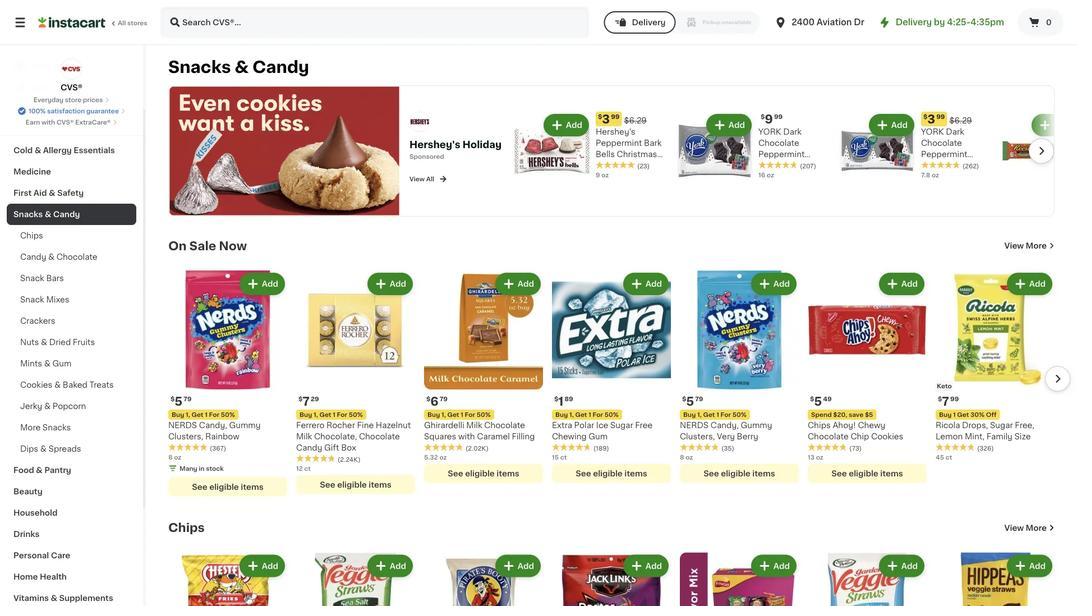 Task type: locate. For each thing, give the bounding box(es) containing it.
1 vertical spatial snacks & candy
[[13, 210, 80, 218]]

0 horizontal spatial york
[[759, 128, 782, 136]]

satisfaction
[[47, 108, 85, 114]]

1, up extra
[[570, 412, 574, 418]]

see eligible items button down (2.02k)
[[424, 464, 543, 483]]

4 for from the left
[[593, 412, 603, 418]]

vitamins & supplements
[[13, 594, 113, 602]]

peppermint up the 7.8 oz
[[922, 150, 968, 158]]

1 horizontal spatial gummy
[[741, 421, 773, 429]]

1 york dark chocolate peppermint patties snowflakes christmas candy from the left
[[759, 128, 834, 181]]

0 vertical spatial view
[[410, 176, 425, 182]]

york dark chocolate peppermint patties snowflakes christmas candy for (262)
[[922, 128, 996, 181]]

see eligible items button for cookies
[[808, 464, 927, 483]]

0 horizontal spatial ct
[[304, 465, 311, 471]]

gum up (189)
[[589, 433, 608, 440]]

buy 1, get 1 for 50% for rainbow
[[172, 412, 235, 418]]

berry
[[737, 433, 759, 440]]

hershey's for peppermint
[[596, 128, 636, 136]]

see eligible items down (2.02k)
[[448, 469, 520, 477]]

4 buy 1, get 1 for 50% from the left
[[556, 412, 619, 418]]

1 $ 5 79 from the left
[[171, 395, 192, 407]]

get left 30%
[[958, 412, 970, 418]]

nerds up many
[[168, 421, 197, 429]]

79 up nerds candy, gummy clusters, rainbow
[[184, 396, 192, 402]]

buy 1, get 1 for 50% up nerds candy, gummy clusters, rainbow
[[172, 412, 235, 418]]

delivery inside delivery by 4:25-4:35pm "link"
[[896, 18, 932, 26]]

cookies
[[20, 381, 52, 389], [872, 433, 904, 440]]

0 vertical spatial milk
[[467, 421, 483, 429]]

sugar right ice
[[611, 421, 634, 429]]

7.8 oz
[[922, 172, 940, 178]]

1 horizontal spatial patties
[[922, 162, 949, 169]]

store
[[65, 97, 82, 103]]

2 horizontal spatial 5
[[815, 395, 822, 407]]

nerds inside nerds candy, gummy clusters, rainbow
[[168, 421, 197, 429]]

50% up nerds candy, gummy clusters, rainbow
[[221, 412, 235, 418]]

2 1, from the left
[[314, 412, 318, 418]]

4 get from the left
[[576, 412, 587, 418]]

1 79 from the left
[[184, 396, 192, 402]]

1 up ghirardelli
[[461, 412, 464, 418]]

for up the nerds candy, gummy clusters, very berry
[[721, 412, 731, 418]]

1 snack from the top
[[20, 274, 44, 282]]

oz for (35)
[[686, 454, 693, 460]]

5 50% from the left
[[733, 412, 747, 418]]

50% up ghirardelli milk chocolate squares with caramel filling
[[477, 412, 491, 418]]

0 horizontal spatial with
[[41, 119, 55, 125]]

2 7 from the left
[[943, 395, 950, 407]]

0 vertical spatial cvs®
[[61, 84, 83, 91]]

1 horizontal spatial snowflakes
[[951, 162, 996, 169]]

1 horizontal spatial 8
[[680, 454, 685, 460]]

1 horizontal spatial delivery
[[896, 18, 932, 26]]

oz inside product group
[[440, 454, 447, 460]]

4 1, from the left
[[570, 412, 574, 418]]

snack
[[20, 274, 44, 282], [20, 296, 44, 304]]

2 snowflakes from the left
[[951, 162, 996, 169]]

hershey's inside hershey's holiday spo nsored
[[410, 140, 461, 150]]

see down very
[[704, 469, 719, 477]]

99 for york
[[937, 114, 946, 120]]

1 vertical spatial view more
[[1005, 524, 1047, 532]]

get for nerds candy, gummy clusters, rainbow
[[192, 412, 203, 418]]

view more link
[[1005, 240, 1055, 251], [1005, 522, 1055, 533]]

shop link
[[7, 54, 136, 77]]

1 patties from the left
[[759, 162, 786, 169]]

chips link for candy & chocolate link
[[7, 225, 136, 246]]

milk down ferrero
[[296, 433, 312, 440]]

1,
[[186, 412, 190, 418], [314, 412, 318, 418], [442, 412, 446, 418], [570, 412, 574, 418], [698, 412, 702, 418]]

1 vertical spatial snacks
[[13, 210, 43, 218]]

buy
[[31, 84, 47, 92], [172, 412, 184, 418], [300, 412, 312, 418], [428, 412, 440, 418], [556, 412, 568, 418], [684, 412, 696, 418], [940, 412, 952, 418]]

8 oz for nerds candy, gummy clusters, very berry
[[680, 454, 693, 460]]

1 up the nerds candy, gummy clusters, very berry
[[717, 412, 720, 418]]

0 horizontal spatial snowflakes
[[788, 162, 834, 169]]

5 up nerds candy, gummy clusters, rainbow
[[175, 395, 183, 407]]

more inside more snacks 'link'
[[20, 424, 41, 432]]

ct right 12
[[304, 465, 311, 471]]

0 vertical spatial view more
[[1005, 242, 1047, 250]]

get up nerds candy, gummy clusters, rainbow
[[192, 412, 203, 418]]

$ 3 99 up bells
[[598, 113, 620, 125]]

gummy up berry
[[741, 421, 773, 429]]

1 horizontal spatial $ 3 99
[[924, 113, 946, 125]]

0 horizontal spatial hershey's
[[410, 140, 461, 150]]

1, for extra polar ice sugar free chewing gum
[[570, 412, 574, 418]]

3 buy 1, get 1 for 50% from the left
[[428, 412, 491, 418]]

oz right 5.32
[[440, 454, 447, 460]]

50% for with
[[477, 412, 491, 418]]

get for ghirardelli milk chocolate squares with caramel filling
[[448, 412, 459, 418]]

$6.29 up (262)
[[950, 117, 973, 125]]

$3.99 original price: $6.29 element up hershey's peppermint bark bells christmas candy
[[596, 112, 671, 126]]

5 1, from the left
[[698, 412, 702, 418]]

1 dark from the left
[[784, 128, 802, 136]]

2 snack from the top
[[20, 296, 44, 304]]

chocolate inside ghirardelli milk chocolate squares with caramel filling
[[485, 421, 525, 429]]

more
[[1026, 242, 1047, 250], [20, 424, 41, 432], [1026, 524, 1047, 532]]

$ inside $ 7 29
[[299, 396, 303, 402]]

2 dark from the left
[[947, 128, 965, 136]]

york dark chocolate peppermint patties snowflakes christmas candy
[[759, 128, 834, 181], [922, 128, 996, 181]]

0 horizontal spatial peppermint
[[596, 139, 642, 147]]

0 horizontal spatial gummy
[[229, 421, 261, 429]]

family
[[987, 433, 1013, 440]]

for
[[209, 412, 220, 418], [337, 412, 347, 418], [465, 412, 475, 418], [593, 412, 603, 418], [721, 412, 731, 418]]

$ for ricola drops, sugar free, lemon mint, family size
[[938, 396, 943, 402]]

1 horizontal spatial $ 5 79
[[683, 395, 704, 407]]

0 horizontal spatial nerds
[[168, 421, 197, 429]]

ct right 45
[[946, 454, 953, 460]]

79 right 6 at the left
[[440, 396, 448, 402]]

1 sugar from the left
[[611, 421, 634, 429]]

nerds candy, gummy clusters, rainbow
[[168, 421, 261, 440]]

2 horizontal spatial 79
[[696, 396, 704, 402]]

snacks inside 'link'
[[43, 424, 71, 432]]

3 1, from the left
[[442, 412, 446, 418]]

candy inside ferrero rocher fine hazelnut milk chocolate, chocolate candy gift box
[[296, 444, 322, 452]]

snowflakes
[[788, 162, 834, 169], [951, 162, 996, 169]]

for up ice
[[593, 412, 603, 418]]

1 5 from the left
[[175, 395, 183, 407]]

snack mixes link
[[7, 289, 136, 310]]

chips inside chips ahoy! chewy chocolate chip cookies
[[808, 421, 831, 429]]

2 view more from the top
[[1005, 524, 1047, 532]]

buy up nerds candy, gummy clusters, rainbow
[[172, 412, 184, 418]]

1 vertical spatial milk
[[296, 433, 312, 440]]

8 oz up many
[[168, 454, 181, 460]]

2 50% from the left
[[349, 412, 363, 418]]

0 vertical spatial view more link
[[1005, 240, 1055, 251]]

12 ct
[[296, 465, 311, 471]]

1 gummy from the left
[[229, 421, 261, 429]]

oz right the 13
[[817, 454, 824, 460]]

1 horizontal spatial all
[[426, 176, 435, 182]]

1 candy, from the left
[[199, 421, 227, 429]]

shop
[[31, 62, 52, 70]]

1 horizontal spatial 5
[[687, 395, 695, 407]]

see eligible items
[[448, 469, 520, 477], [576, 469, 648, 477], [704, 469, 776, 477], [832, 469, 904, 477], [320, 481, 392, 488], [192, 483, 264, 491]]

essentials
[[74, 146, 115, 154]]

2 york dark chocolate peppermint patties snowflakes christmas candy from the left
[[922, 128, 996, 181]]

items for caramel
[[497, 469, 520, 477]]

safety
[[57, 189, 84, 197]]

drinks link
[[7, 524, 136, 545]]

$6.29 up the bark
[[624, 117, 647, 125]]

food & pantry link
[[7, 460, 136, 481]]

see eligible items for chocolate,
[[320, 481, 392, 488]]

buy 1, get 1 for 50% for with
[[428, 412, 491, 418]]

2 gummy from the left
[[741, 421, 773, 429]]

3 50% from the left
[[477, 412, 491, 418]]

0 vertical spatial hershey's
[[596, 128, 636, 136]]

2 $3.99 original price: $6.29 element from the left
[[922, 112, 997, 126]]

& for snacks & candy link at the left top of page
[[45, 210, 51, 218]]

7
[[303, 395, 310, 407], [943, 395, 950, 407]]

rainbow
[[205, 433, 240, 440]]

1 horizontal spatial milk
[[467, 421, 483, 429]]

all down nsored
[[426, 176, 435, 182]]

1, for nerds candy, gummy clusters, rainbow
[[186, 412, 190, 418]]

gummy up rainbow
[[229, 421, 261, 429]]

$ inside the $ 5 49
[[811, 396, 815, 402]]

79
[[184, 396, 192, 402], [440, 396, 448, 402], [696, 396, 704, 402]]

buy down 6 at the left
[[428, 412, 440, 418]]

keto
[[937, 383, 952, 389]]

york down $ 9 99
[[759, 128, 782, 136]]

get for ferrero rocher fine hazelnut milk chocolate, chocolate candy gift box
[[320, 412, 331, 418]]

$6.29
[[624, 117, 647, 125], [950, 117, 973, 125]]

0 horizontal spatial 7
[[303, 395, 310, 407]]

buy 1, get 1 for 50% for very
[[684, 412, 747, 418]]

0 horizontal spatial 5
[[175, 395, 183, 407]]

1 horizontal spatial dark
[[947, 128, 965, 136]]

ct for extra polar ice sugar free chewing gum
[[561, 454, 567, 460]]

2 candy, from the left
[[711, 421, 739, 429]]

0 horizontal spatial sugar
[[611, 421, 634, 429]]

see eligible items button down (2.24k)
[[296, 475, 415, 494]]

0 horizontal spatial 3
[[602, 113, 610, 125]]

hershey's up nsored
[[410, 140, 461, 150]]

1 horizontal spatial hershey's
[[596, 128, 636, 136]]

2 nerds from the left
[[680, 421, 709, 429]]

50% for rainbow
[[221, 412, 235, 418]]

york for 7.8
[[922, 128, 945, 136]]

get for extra polar ice sugar free chewing gum
[[576, 412, 587, 418]]

2 buy 1, get 1 for 50% from the left
[[300, 412, 363, 418]]

buy for ghirardelli milk chocolate squares with caramel filling
[[428, 412, 440, 418]]

spend
[[812, 412, 832, 418]]

york dark chocolate peppermint patties snowflakes christmas candy for (207)
[[759, 128, 834, 181]]

clusters, up many
[[168, 433, 203, 440]]

see eligible items button for caramel
[[424, 464, 543, 483]]

chocolate
[[759, 139, 800, 147], [922, 139, 963, 147], [57, 253, 97, 261], [485, 421, 525, 429], [359, 433, 400, 440], [808, 433, 849, 440]]

mints
[[20, 360, 42, 368]]

get up ghirardelli
[[448, 412, 459, 418]]

hershey's inside hershey's peppermint bark bells christmas candy
[[596, 128, 636, 136]]

hershey's for holiday
[[410, 140, 461, 150]]

(326)
[[978, 445, 994, 451]]

2 vertical spatial more
[[1026, 524, 1047, 532]]

candy & chocolate link
[[7, 246, 136, 268]]

5 for chips ahoy! chewy chocolate chip cookies
[[815, 395, 822, 407]]

1 horizontal spatial ct
[[561, 454, 567, 460]]

5 buy 1, get 1 for 50% from the left
[[684, 412, 747, 418]]

2 for from the left
[[337, 412, 347, 418]]

0 horizontal spatial chips
[[20, 232, 43, 240]]

1 8 oz from the left
[[168, 454, 181, 460]]

clusters, inside nerds candy, gummy clusters, rainbow
[[168, 433, 203, 440]]

0 vertical spatial more
[[1026, 242, 1047, 250]]

see down chewing
[[576, 469, 591, 477]]

again
[[57, 84, 79, 92]]

eligible for caramel
[[465, 469, 495, 477]]

cvs® up everyday store prices link
[[61, 84, 83, 91]]

peppermint up the 16 oz
[[759, 150, 805, 158]]

off
[[987, 412, 997, 418]]

8 oz down the nerds candy, gummy clusters, very berry
[[680, 454, 693, 460]]

1 buy 1, get 1 for 50% from the left
[[172, 412, 235, 418]]

1, up ghirardelli
[[442, 412, 446, 418]]

0 horizontal spatial dark
[[784, 128, 802, 136]]

patties up the 16 oz
[[759, 162, 786, 169]]

1 8 from the left
[[168, 454, 173, 460]]

1 $ 3 99 from the left
[[598, 113, 620, 125]]

1 horizontal spatial 3
[[928, 113, 936, 125]]

delivery for delivery by 4:25-4:35pm
[[896, 18, 932, 26]]

gummy inside the nerds candy, gummy clusters, very berry
[[741, 421, 773, 429]]

45 ct
[[936, 454, 953, 460]]

2 horizontal spatial chips
[[808, 421, 831, 429]]

$ for chips ahoy! chewy chocolate chip cookies
[[811, 396, 815, 402]]

dark up (207) on the top right of the page
[[784, 128, 802, 136]]

0 horizontal spatial clusters,
[[168, 433, 203, 440]]

0 vertical spatial cookies
[[20, 381, 52, 389]]

1 york from the left
[[759, 128, 782, 136]]

5 left 49
[[815, 395, 822, 407]]

patties for 16 oz
[[759, 162, 786, 169]]

items for berry
[[753, 469, 776, 477]]

view for on sale now
[[1005, 242, 1024, 250]]

sugar inside ricola drops, sugar free, lemon mint, family size
[[991, 421, 1014, 429]]

2 79 from the left
[[440, 396, 448, 402]]

2 horizontal spatial peppermint
[[922, 150, 968, 158]]

jerky
[[20, 402, 42, 410]]

items for cookies
[[881, 469, 904, 477]]

99 inside $ 7 99
[[951, 396, 959, 402]]

cvs® down satisfaction
[[57, 119, 74, 125]]

1 snowflakes from the left
[[788, 162, 834, 169]]

2 patties from the left
[[922, 162, 949, 169]]

1 3 from the left
[[602, 113, 610, 125]]

1 up "polar"
[[589, 412, 592, 418]]

patties up the 7.8 oz
[[922, 162, 949, 169]]

hershey's
[[596, 128, 636, 136], [410, 140, 461, 150]]

2 $ 5 79 from the left
[[683, 395, 704, 407]]

oz for (2.02k)
[[440, 454, 447, 460]]

eligible down (189)
[[593, 469, 623, 477]]

1 for from the left
[[209, 412, 220, 418]]

peppermint for 16 oz
[[759, 150, 805, 158]]

food
[[13, 466, 34, 474]]

sale
[[189, 240, 216, 252]]

0 horizontal spatial 8
[[168, 454, 173, 460]]

0 horizontal spatial chips link
[[7, 225, 136, 246]]

2 york from the left
[[922, 128, 945, 136]]

lemon
[[936, 433, 963, 440]]

product group containing 6
[[424, 270, 543, 483]]

45
[[936, 454, 945, 460]]

oz right the 7.8
[[932, 172, 940, 178]]

see for cookies
[[832, 469, 847, 477]]

5 get from the left
[[704, 412, 715, 418]]

york up the 7.8 oz
[[922, 128, 945, 136]]

(23)
[[638, 163, 650, 169]]

free
[[636, 421, 653, 429]]

2 vertical spatial snacks
[[43, 424, 71, 432]]

3 get from the left
[[448, 412, 459, 418]]

all stores link
[[38, 7, 148, 38]]

0 horizontal spatial york dark chocolate peppermint patties snowflakes christmas candy
[[759, 128, 834, 181]]

$ inside $ 1 89
[[555, 396, 559, 402]]

0 vertical spatial 9
[[765, 113, 773, 125]]

chocolate down $ 9 99
[[759, 139, 800, 147]]

1 up rocher on the left
[[333, 412, 336, 418]]

cookies & baked treats
[[20, 381, 114, 389]]

chip
[[851, 433, 870, 440]]

gummy for nerds candy, gummy clusters, very berry
[[741, 421, 773, 429]]

1 vertical spatial view
[[1005, 242, 1024, 250]]

1 for nerds candy, gummy clusters, rainbow
[[205, 412, 208, 418]]

0 horizontal spatial gum
[[53, 360, 72, 368]]

add link
[[1001, 112, 1078, 190]]

1 nerds from the left
[[168, 421, 197, 429]]

cookies inside cookies & baked treats link
[[20, 381, 52, 389]]

2400
[[792, 18, 815, 26]]

3 79 from the left
[[696, 396, 704, 402]]

see eligible items button down (35)
[[680, 464, 799, 483]]

dried
[[49, 338, 71, 346]]

2 view more link from the top
[[1005, 522, 1055, 533]]

buy it again link
[[7, 77, 136, 99]]

buy for extra polar ice sugar free chewing gum
[[556, 412, 568, 418]]

0 vertical spatial snacks & candy
[[168, 59, 309, 75]]

2 get from the left
[[320, 412, 331, 418]]

1 horizontal spatial $3.99 original price: $6.29 element
[[922, 112, 997, 126]]

& for jerky & popcorn link
[[44, 402, 51, 410]]

chocolate inside chips ahoy! chewy chocolate chip cookies
[[808, 433, 849, 440]]

3 up bells
[[602, 113, 610, 125]]

2 5 from the left
[[687, 395, 695, 407]]

chocolate down hazelnut
[[359, 433, 400, 440]]

buy 1, get 1 for 50% up "polar"
[[556, 412, 619, 418]]

more for on sale now
[[1026, 242, 1047, 250]]

(73)
[[850, 445, 862, 451]]

see eligible items down (35)
[[704, 469, 776, 477]]

1 horizontal spatial york dark chocolate peppermint patties snowflakes christmas candy
[[922, 128, 996, 181]]

save
[[849, 412, 864, 418]]

$ for ghirardelli milk chocolate squares with caramel filling
[[427, 396, 431, 402]]

everyday
[[34, 97, 63, 103]]

0 horizontal spatial christmas
[[617, 150, 658, 158]]

hazelnut
[[376, 421, 411, 429]]

1 $3.99 original price: $6.29 element from the left
[[596, 112, 671, 126]]

chips for view more link associated with chips chips link
[[168, 522, 205, 534]]

gum down dried
[[53, 360, 72, 368]]

3 5 from the left
[[815, 395, 822, 407]]

nerds for nerds candy, gummy clusters, very berry
[[680, 421, 709, 429]]

2 8 oz from the left
[[680, 454, 693, 460]]

100% satisfaction guarantee button
[[17, 104, 126, 116]]

1 vertical spatial all
[[426, 176, 435, 182]]

fruits
[[73, 338, 95, 346]]

2 $ 3 99 from the left
[[924, 113, 946, 125]]

0 horizontal spatial candy,
[[199, 421, 227, 429]]

many in stock
[[180, 465, 224, 471]]

1 horizontal spatial 8 oz
[[680, 454, 693, 460]]

1 vertical spatial view more link
[[1005, 522, 1055, 533]]

ricola drops, sugar free, lemon mint, family size
[[936, 421, 1035, 440]]

0 horizontal spatial patties
[[759, 162, 786, 169]]

$ 5 79 up nerds candy, gummy clusters, rainbow
[[171, 395, 192, 407]]

nerds candy, gummy clusters, very berry
[[680, 421, 773, 440]]

for up rocher on the left
[[337, 412, 347, 418]]

buy 1, get 1 for 50% up rocher on the left
[[300, 412, 363, 418]]

0 horizontal spatial snacks & candy
[[13, 210, 80, 218]]

$3.99 original price: $6.29 element
[[596, 112, 671, 126], [922, 112, 997, 126]]

add button
[[545, 115, 588, 135], [708, 115, 751, 135], [870, 115, 914, 135], [1033, 115, 1077, 135], [241, 274, 284, 294], [369, 274, 412, 294], [497, 274, 540, 294], [625, 274, 668, 294], [753, 274, 796, 294], [881, 274, 924, 294], [1009, 274, 1052, 294], [241, 556, 284, 576], [369, 556, 412, 576], [497, 556, 540, 576], [625, 556, 668, 576], [753, 556, 796, 576], [881, 556, 924, 576], [1009, 556, 1052, 576]]

0 horizontal spatial 79
[[184, 396, 192, 402]]

1 get from the left
[[192, 412, 203, 418]]

oz down the nerds candy, gummy clusters, very berry
[[686, 454, 693, 460]]

$ for nerds candy, gummy clusters, very berry
[[683, 396, 687, 402]]

7 down keto
[[943, 395, 950, 407]]

ct
[[561, 454, 567, 460], [946, 454, 953, 460], [304, 465, 311, 471]]

1 vertical spatial chips link
[[168, 521, 205, 534]]

0 horizontal spatial $ 5 79
[[171, 395, 192, 407]]

personal
[[13, 552, 49, 560]]

1 up nerds candy, gummy clusters, rainbow
[[205, 412, 208, 418]]

0 horizontal spatial 8 oz
[[168, 454, 181, 460]]

1 vertical spatial cvs®
[[57, 119, 74, 125]]

1 horizontal spatial york
[[922, 128, 945, 136]]

cookies up the jerky
[[20, 381, 52, 389]]

2 horizontal spatial christmas
[[922, 173, 962, 181]]

0 horizontal spatial milk
[[296, 433, 312, 440]]

1 horizontal spatial 79
[[440, 396, 448, 402]]

1 horizontal spatial gum
[[589, 433, 608, 440]]

oz for (207)
[[767, 172, 775, 178]]

8 oz for nerds candy, gummy clusters, rainbow
[[168, 454, 181, 460]]

1 horizontal spatial cookies
[[872, 433, 904, 440]]

oz up many
[[174, 454, 181, 460]]

eligible for cookies
[[849, 469, 879, 477]]

clusters, inside the nerds candy, gummy clusters, very berry
[[680, 433, 715, 440]]

ct for ricola drops, sugar free, lemon mint, family size
[[946, 454, 953, 460]]

nerds right the free
[[680, 421, 709, 429]]

1 horizontal spatial christmas
[[759, 173, 799, 181]]

1 horizontal spatial candy,
[[711, 421, 739, 429]]

clusters, for nerds candy, gummy clusters, rainbow
[[168, 433, 203, 440]]

1 clusters, from the left
[[168, 433, 203, 440]]

& for cold & allergy essentials link on the top left of page
[[35, 146, 41, 154]]

spreads
[[49, 445, 81, 453]]

79 inside $ 6 79
[[440, 396, 448, 402]]

delivery by 4:25-4:35pm link
[[878, 16, 1005, 29]]

gummy inside nerds candy, gummy clusters, rainbow
[[229, 421, 261, 429]]

0 horizontal spatial $ 3 99
[[598, 113, 620, 125]]

ice
[[597, 421, 609, 429]]

6 get from the left
[[958, 412, 970, 418]]

see eligible items button down (189)
[[552, 464, 671, 483]]

& inside "link"
[[44, 360, 51, 368]]

1 left 89
[[559, 395, 564, 407]]

patties for 7.8 oz
[[922, 162, 949, 169]]

milk up caramel
[[467, 421, 483, 429]]

7 left 29
[[303, 395, 310, 407]]

(189)
[[594, 445, 609, 451]]

$ inside $ 7 99
[[938, 396, 943, 402]]

buy 1, get 1 for 50% for milk
[[300, 412, 363, 418]]

nsored
[[422, 153, 444, 160]]

2 vertical spatial view
[[1005, 524, 1024, 532]]

chocolate up caramel
[[485, 421, 525, 429]]

ct inside group
[[561, 454, 567, 460]]

0 vertical spatial all
[[118, 20, 126, 26]]

ahoy!
[[833, 421, 856, 429]]

89
[[565, 396, 574, 402]]

buy up the nerds candy, gummy clusters, very berry
[[684, 412, 696, 418]]

1 horizontal spatial peppermint
[[759, 150, 805, 158]]

see eligible items down (73)
[[832, 469, 904, 477]]

christmas
[[617, 150, 658, 158], [759, 173, 799, 181], [922, 173, 962, 181]]

ct right 15
[[561, 454, 567, 460]]

6
[[431, 395, 439, 407]]

snowflakes for (207)
[[788, 162, 834, 169]]

rocher
[[327, 421, 355, 429]]

1, for nerds candy, gummy clusters, very berry
[[698, 412, 702, 418]]

1 for nerds candy, gummy clusters, very berry
[[717, 412, 720, 418]]

view more link for on sale now
[[1005, 240, 1055, 251]]

2 8 from the left
[[680, 454, 685, 460]]

5 up the nerds candy, gummy clusters, very berry
[[687, 395, 695, 407]]

0 horizontal spatial $6.29
[[624, 117, 647, 125]]

2 $6.29 from the left
[[950, 117, 973, 125]]

see down chips ahoy! chewy chocolate chip cookies
[[832, 469, 847, 477]]

50% for milk
[[349, 412, 363, 418]]

3 for from the left
[[465, 412, 475, 418]]

1 vertical spatial with
[[459, 433, 475, 440]]

5 for from the left
[[721, 412, 731, 418]]

peppermint up bells
[[596, 139, 642, 147]]

1 for extra polar ice sugar free chewing gum
[[589, 412, 592, 418]]

oz
[[602, 172, 609, 178], [767, 172, 775, 178], [932, 172, 940, 178], [174, 454, 181, 460], [440, 454, 447, 460], [686, 454, 693, 460], [817, 454, 824, 460]]

0 vertical spatial gum
[[53, 360, 72, 368]]

2 clusters, from the left
[[680, 433, 715, 440]]

1 horizontal spatial nerds
[[680, 421, 709, 429]]

4 50% from the left
[[605, 412, 619, 418]]

1 $6.29 from the left
[[624, 117, 647, 125]]

0 vertical spatial chips link
[[7, 225, 136, 246]]

see down squares
[[448, 469, 464, 477]]

1 view more from the top
[[1005, 242, 1047, 250]]

extra
[[552, 421, 573, 429]]

stores
[[127, 20, 147, 26]]

1 horizontal spatial with
[[459, 433, 475, 440]]

baked
[[63, 381, 87, 389]]

0 horizontal spatial all
[[118, 20, 126, 26]]

$ 3 99 up the 7.8 oz
[[924, 113, 946, 125]]

1, up ferrero
[[314, 412, 318, 418]]

1 horizontal spatial $6.29
[[950, 117, 973, 125]]

all left stores on the top of page
[[118, 20, 126, 26]]

1 7 from the left
[[303, 395, 310, 407]]

oz down bells
[[602, 172, 609, 178]]

1 view more link from the top
[[1005, 240, 1055, 251]]

2 horizontal spatial ct
[[946, 454, 953, 460]]

8 oz
[[168, 454, 181, 460], [680, 454, 693, 460]]

get up "polar"
[[576, 412, 587, 418]]

nerds inside the nerds candy, gummy clusters, very berry
[[680, 421, 709, 429]]

nerds for nerds candy, gummy clusters, rainbow
[[168, 421, 197, 429]]

None search field
[[161, 7, 590, 38]]

christmas for 7.8 oz
[[922, 173, 962, 181]]

2 3 from the left
[[928, 113, 936, 125]]

1 vertical spatial 9
[[596, 172, 600, 178]]

1 50% from the left
[[221, 412, 235, 418]]

pantry
[[44, 466, 71, 474]]

30%
[[971, 412, 985, 418]]

$ 3 99 for york
[[924, 113, 946, 125]]

0 vertical spatial snack
[[20, 274, 44, 282]]

gummy for nerds candy, gummy clusters, rainbow
[[229, 421, 261, 429]]

1
[[559, 395, 564, 407], [205, 412, 208, 418], [333, 412, 336, 418], [461, 412, 464, 418], [589, 412, 592, 418], [717, 412, 720, 418], [954, 412, 956, 418]]

1 horizontal spatial chips
[[168, 522, 205, 534]]

candy, inside the nerds candy, gummy clusters, very berry
[[711, 421, 739, 429]]

chocolate down ahoy!
[[808, 433, 849, 440]]

0 vertical spatial with
[[41, 119, 55, 125]]

$ inside $ 6 79
[[427, 396, 431, 402]]

oz for (262)
[[932, 172, 940, 178]]

1, for ferrero rocher fine hazelnut milk chocolate, chocolate candy gift box
[[314, 412, 318, 418]]

2 sugar from the left
[[991, 421, 1014, 429]]

candy, inside nerds candy, gummy clusters, rainbow
[[199, 421, 227, 429]]

earn
[[26, 119, 40, 125]]

1 1, from the left
[[186, 412, 190, 418]]

1 horizontal spatial sugar
[[991, 421, 1014, 429]]

product group
[[168, 270, 287, 496], [296, 270, 415, 494], [424, 270, 543, 483], [552, 270, 671, 483], [680, 270, 799, 483], [808, 270, 927, 483], [936, 270, 1055, 462], [168, 552, 287, 606], [296, 552, 415, 606], [424, 552, 543, 606], [552, 552, 671, 606], [680, 552, 799, 606], [808, 552, 927, 606], [936, 552, 1055, 606]]

delivery inside delivery button
[[632, 19, 666, 26]]

0 horizontal spatial delivery
[[632, 19, 666, 26]]

99 inside $ 9 99
[[775, 114, 783, 120]]

2 vertical spatial chips
[[168, 522, 205, 534]]

sugar up family
[[991, 421, 1014, 429]]

15 ct
[[552, 454, 567, 460]]

see down gift
[[320, 481, 336, 488]]

get up the nerds candy, gummy clusters, very berry
[[704, 412, 715, 418]]

0 horizontal spatial $3.99 original price: $6.29 element
[[596, 112, 671, 126]]

for up ghirardelli milk chocolate squares with caramel filling
[[465, 412, 475, 418]]



Task type: vqa. For each thing, say whether or not it's contained in the screenshot.


Task type: describe. For each thing, give the bounding box(es) containing it.
view more for on sale now
[[1005, 242, 1047, 250]]

$ for nerds candy, gummy clusters, rainbow
[[171, 396, 175, 402]]

$ for ferrero rocher fine hazelnut milk chocolate, chocolate candy gift box
[[299, 396, 303, 402]]

home health
[[13, 573, 67, 581]]

& for cookies & baked treats link
[[54, 381, 61, 389]]

product group containing 1
[[552, 270, 671, 483]]

79 for ghirardelli milk chocolate squares with caramel filling
[[440, 396, 448, 402]]

see eligible items button for berry
[[680, 464, 799, 483]]

filling
[[512, 433, 535, 440]]

items for chocolate,
[[369, 481, 392, 488]]

(262)
[[963, 163, 980, 169]]

sugar inside the 'extra polar ice sugar free chewing gum'
[[611, 421, 634, 429]]

1 horizontal spatial snacks & candy
[[168, 59, 309, 75]]

home health link
[[7, 566, 136, 588]]

buy for nerds candy, gummy clusters, rainbow
[[172, 412, 184, 418]]

chocolate inside ferrero rocher fine hazelnut milk chocolate, chocolate candy gift box
[[359, 433, 400, 440]]

lists
[[31, 107, 51, 115]]

cvs® logo image
[[61, 58, 82, 80]]

box
[[341, 444, 356, 452]]

& for nuts & dried fruits link
[[41, 338, 47, 346]]

earn with cvs® extracare® link
[[26, 118, 117, 127]]

2400 aviation dr button
[[774, 7, 865, 38]]

4:35pm
[[971, 18, 1005, 26]]

spo
[[410, 153, 422, 160]]

get for nerds candy, gummy clusters, very berry
[[704, 412, 715, 418]]

$ 1 89
[[555, 395, 574, 407]]

christmas inside hershey's peppermint bark bells christmas candy
[[617, 150, 658, 158]]

everyday store prices link
[[34, 95, 110, 104]]

all stores
[[118, 20, 147, 26]]

mints & gum
[[20, 360, 72, 368]]

beauty
[[13, 488, 43, 496]]

all inside all stores link
[[118, 20, 126, 26]]

buy for nerds candy, gummy clusters, very berry
[[684, 412, 696, 418]]

$3.99 original price: $6.29 element for hershey's
[[596, 112, 671, 126]]

5 for nerds candy, gummy clusters, very berry
[[687, 395, 695, 407]]

candy, for rainbow
[[199, 421, 227, 429]]

chocolate,
[[314, 433, 357, 440]]

3 for hershey's
[[602, 113, 610, 125]]

candy inside hershey's peppermint bark bells christmas candy
[[596, 162, 622, 169]]

view more link for chips
[[1005, 522, 1055, 533]]

chips link for view more link associated with chips
[[168, 521, 205, 534]]

nuts
[[20, 338, 39, 346]]

chocolate up the 7.8 oz
[[922, 139, 963, 147]]

treats
[[89, 381, 114, 389]]

candy, for very
[[711, 421, 739, 429]]

cold & allergy essentials
[[13, 146, 115, 154]]

$ inside $ 9 99
[[761, 114, 765, 120]]

$6.29 for hershey's
[[624, 117, 647, 125]]

eligible down stock
[[209, 483, 239, 491]]

items for chewing
[[625, 469, 648, 477]]

see for berry
[[704, 469, 719, 477]]

$ for extra polar ice sugar free chewing gum
[[555, 396, 559, 402]]

view more for chips
[[1005, 524, 1047, 532]]

for for rainbow
[[209, 412, 220, 418]]

buy for ferrero rocher fine hazelnut milk chocolate, chocolate candy gift box
[[300, 412, 312, 418]]

50% for very
[[733, 412, 747, 418]]

9 oz
[[596, 172, 609, 178]]

16
[[759, 172, 766, 178]]

snacks & candy link
[[7, 204, 136, 225]]

$ for york dark chocolate peppermint patties snowflakes christmas candy
[[924, 114, 928, 120]]

ferrero
[[296, 421, 325, 429]]

dips & spreads link
[[7, 438, 136, 460]]

8 for nerds candy, gummy clusters, very berry
[[680, 454, 685, 460]]

5 for nerds candy, gummy clusters, rainbow
[[175, 395, 183, 407]]

medicine link
[[7, 161, 136, 182]]

dr
[[854, 18, 865, 26]]

with inside ghirardelli milk chocolate squares with caramel filling
[[459, 433, 475, 440]]

0 horizontal spatial 9
[[596, 172, 600, 178]]

(35)
[[722, 445, 735, 451]]

medicine
[[13, 168, 51, 176]]

13 oz
[[808, 454, 824, 460]]

$ 9 99
[[761, 113, 783, 125]]

item carousel region
[[153, 266, 1071, 503]]

see down many in stock
[[192, 483, 208, 491]]

first aid & safety
[[13, 189, 84, 197]]

cold
[[13, 146, 33, 154]]

polar
[[575, 421, 595, 429]]

see for chewing
[[576, 469, 591, 477]]

gum inside "link"
[[53, 360, 72, 368]]

ct for ferrero rocher fine hazelnut milk chocolate, chocolate candy gift box
[[304, 465, 311, 471]]

snack bars link
[[7, 268, 136, 289]]

gum inside the 'extra polar ice sugar free chewing gum'
[[589, 433, 608, 440]]

13
[[808, 454, 815, 460]]

chocolate up snack bars link
[[57, 253, 97, 261]]

Search field
[[162, 8, 588, 37]]

& for candy & chocolate link
[[48, 253, 55, 261]]

cold & allergy essentials link
[[7, 140, 136, 161]]

1 up ricola
[[954, 412, 956, 418]]

food & pantry
[[13, 466, 71, 474]]

& for mints & gum "link"
[[44, 360, 51, 368]]

see eligible items for chewing
[[576, 469, 648, 477]]

aid
[[34, 189, 47, 197]]

7 for ricola
[[943, 395, 950, 407]]

99 for hershey's
[[611, 114, 620, 120]]

aviation
[[817, 18, 852, 26]]

hershey's holiday image
[[169, 86, 400, 216]]

ghirardelli milk chocolate squares with caramel filling
[[424, 421, 535, 440]]

$ for hershey's peppermint bark bells christmas candy
[[598, 114, 602, 120]]

chewing
[[552, 433, 587, 440]]

mint,
[[965, 433, 985, 440]]

chips ahoy! chewy chocolate chip cookies
[[808, 421, 904, 440]]

jerky & popcorn
[[20, 402, 86, 410]]

buy left it
[[31, 84, 47, 92]]

beauty link
[[7, 481, 136, 502]]

see for chocolate,
[[320, 481, 336, 488]]

see eligible items button for chocolate,
[[296, 475, 415, 494]]

guarantee
[[86, 108, 119, 114]]

fine
[[357, 421, 374, 429]]

99 for ricola
[[951, 396, 959, 402]]

drops,
[[963, 421, 989, 429]]

christmas for 16 oz
[[759, 173, 799, 181]]

eligible for chewing
[[593, 469, 623, 477]]

milk inside ghirardelli milk chocolate squares with caramel filling
[[467, 421, 483, 429]]

milk inside ferrero rocher fine hazelnut milk chocolate, chocolate candy gift box
[[296, 433, 312, 440]]

candy & chocolate
[[20, 253, 97, 261]]

1, for ghirardelli milk chocolate squares with caramel filling
[[442, 412, 446, 418]]

york for 16
[[759, 128, 782, 136]]

see for caramel
[[448, 469, 464, 477]]

holiday
[[463, 140, 502, 150]]

size
[[1015, 433, 1031, 440]]

crackers link
[[7, 310, 136, 332]]

see eligible items for berry
[[704, 469, 776, 477]]

now
[[219, 240, 247, 252]]

household link
[[7, 502, 136, 524]]

clusters, for nerds candy, gummy clusters, very berry
[[680, 433, 715, 440]]

2400 aviation dr
[[792, 18, 865, 26]]

hershey's holiday spo nsored
[[410, 140, 502, 160]]

cookies inside chips ahoy! chewy chocolate chip cookies
[[872, 433, 904, 440]]

oz for (367)
[[174, 454, 181, 460]]

popcorn
[[53, 402, 86, 410]]

7 for ferrero
[[303, 395, 310, 407]]

see eligible items down stock
[[192, 483, 264, 491]]

squares
[[424, 433, 457, 440]]

$ 5 79 for nerds candy, gummy clusters, very berry
[[683, 395, 704, 407]]

eligible for berry
[[721, 469, 751, 477]]

dark for (262)
[[947, 128, 965, 136]]

many
[[180, 465, 197, 471]]

peppermint for 7.8 oz
[[922, 150, 968, 158]]

$ 5 49
[[811, 395, 832, 407]]

buy 1, get 1 for 50% for free
[[556, 412, 619, 418]]

(2.02k)
[[466, 445, 489, 451]]

29
[[311, 396, 319, 402]]

jerky & popcorn link
[[7, 396, 136, 417]]

cookies & baked treats link
[[7, 374, 136, 396]]

4:25-
[[948, 18, 971, 26]]

instacart logo image
[[38, 16, 106, 29]]

household
[[13, 509, 58, 517]]

vitamins & supplements link
[[7, 588, 136, 606]]

snack for snack mixes
[[20, 296, 44, 304]]

$3.99 original price: $6.29 element for york
[[922, 112, 997, 126]]

oz for (73)
[[817, 454, 824, 460]]

bark
[[644, 139, 662, 147]]

view for chips
[[1005, 524, 1024, 532]]

oz for (23)
[[602, 172, 609, 178]]

0 vertical spatial snacks
[[168, 59, 231, 75]]

delivery for delivery
[[632, 19, 666, 26]]

0 button
[[1018, 9, 1064, 36]]

in
[[199, 465, 205, 471]]

mints & gum link
[[7, 353, 136, 374]]

more for chips
[[1026, 524, 1047, 532]]

buy up ricola
[[940, 412, 952, 418]]

for for free
[[593, 412, 603, 418]]

see eligible items for cookies
[[832, 469, 904, 477]]

hershey's image
[[410, 112, 430, 132]]

it
[[49, 84, 55, 92]]

& for vitamins & supplements link
[[51, 594, 57, 602]]

earn with cvs® extracare®
[[26, 119, 111, 125]]

$ 7 29
[[299, 395, 319, 407]]

buy 1 get 30% off
[[940, 412, 997, 418]]

see eligible items button down stock
[[168, 477, 287, 496]]

$ 6 79
[[427, 395, 448, 407]]

service type group
[[604, 11, 761, 34]]

bars
[[46, 274, 64, 282]]

for for with
[[465, 412, 475, 418]]

$ 3 99 for hershey's
[[598, 113, 620, 125]]

1 horizontal spatial 9
[[765, 113, 773, 125]]

extra polar ice sugar free chewing gum
[[552, 421, 653, 440]]

1 for ferrero rocher fine hazelnut milk chocolate, chocolate candy gift box
[[333, 412, 336, 418]]

cvs® inside earn with cvs® extracare® link
[[57, 119, 74, 125]]

see eligible items for caramel
[[448, 469, 520, 477]]

peppermint inside hershey's peppermint bark bells christmas candy
[[596, 139, 642, 147]]

1 for ghirardelli milk chocolate squares with caramel filling
[[461, 412, 464, 418]]



